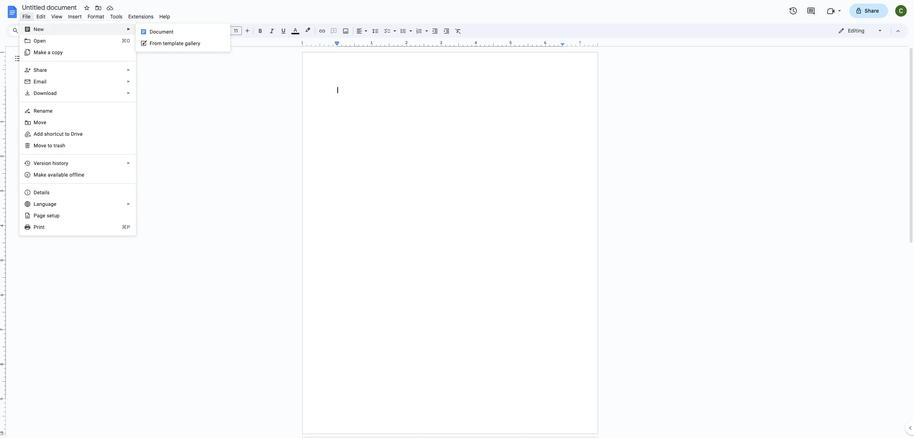 Task type: vqa. For each thing, say whether or not it's contained in the screenshot.


Task type: locate. For each thing, give the bounding box(es) containing it.
e
[[44, 172, 46, 178], [43, 213, 45, 219]]

t
[[163, 41, 165, 46], [48, 143, 49, 149]]

file
[[22, 13, 31, 20]]

6 ► from the top
[[127, 202, 131, 206]]

5 ► from the top
[[127, 161, 131, 165]]

►
[[127, 27, 131, 31], [127, 68, 131, 72], [127, 80, 131, 84], [127, 91, 131, 95], [127, 161, 131, 165], [127, 202, 131, 206]]

move t o trash
[[34, 143, 65, 149]]

make a c opy
[[34, 50, 63, 55]]

e right ma
[[44, 172, 46, 178]]

ew
[[37, 26, 44, 32]]

e
[[34, 79, 37, 85]]

ocument
[[153, 29, 174, 35]]

menu
[[10, 0, 136, 439], [136, 24, 230, 52]]

d ownload
[[34, 90, 57, 96]]

right margin image
[[561, 41, 597, 46]]

pen
[[37, 38, 46, 44]]

rint
[[37, 225, 45, 230]]

menu bar inside "menu bar" banner
[[20, 9, 173, 21]]

details
[[34, 190, 50, 196]]

available
[[48, 172, 68, 178]]

t right move
[[48, 143, 49, 149]]

1 vertical spatial t
[[48, 143, 49, 149]]

menu bar banner
[[0, 0, 914, 439]]

ename
[[37, 108, 53, 114]]

Font size text field
[[230, 26, 242, 35]]

rename r element
[[34, 108, 55, 114]]

add
[[34, 131, 43, 137]]

Star checkbox
[[82, 3, 92, 13]]

left margin image
[[303, 41, 339, 46]]

edit menu item
[[34, 12, 48, 21]]

setup
[[47, 213, 60, 219]]

t for o
[[48, 143, 49, 149]]

► for ew
[[127, 27, 131, 31]]

menu containing n
[[10, 0, 136, 439]]

add shortcut to drive
[[34, 131, 83, 137]]

1
[[301, 40, 304, 45]]

emplate
[[165, 41, 184, 46]]

0 horizontal spatial t
[[48, 143, 49, 149]]

t right the from
[[163, 41, 165, 46]]

e mail
[[34, 79, 47, 85]]

language l element
[[34, 201, 59, 207]]

⌘p element
[[113, 224, 130, 231]]

► for anguage
[[127, 202, 131, 206]]

0 horizontal spatial d
[[34, 90, 37, 96]]

e for g
[[43, 213, 45, 219]]

d
[[150, 29, 153, 35], [34, 90, 37, 96]]

editing
[[848, 27, 865, 34]]

from
[[150, 41, 162, 46]]

menu bar containing file
[[20, 9, 173, 21]]

drive
[[71, 131, 83, 137]]

help
[[159, 13, 170, 20]]

3 ► from the top
[[127, 80, 131, 84]]

menu containing d
[[136, 24, 230, 52]]

o pen
[[34, 38, 46, 44]]

o
[[49, 143, 52, 149]]

0 vertical spatial d
[[150, 29, 153, 35]]

menu bar
[[20, 9, 173, 21]]

► for mail
[[127, 80, 131, 84]]

menu inside application
[[136, 24, 230, 52]]

insert
[[68, 13, 82, 20]]

2 ► from the top
[[127, 68, 131, 72]]

print p element
[[34, 225, 47, 230]]

1 horizontal spatial d
[[150, 29, 153, 35]]

highlight color image
[[304, 26, 312, 34]]

Rename text field
[[20, 3, 81, 12]]

from t emplate gallery
[[150, 41, 200, 46]]

offline
[[69, 172, 84, 178]]

istory
[[55, 161, 68, 166]]

file menu item
[[20, 12, 34, 21]]

bottom margin image
[[0, 397, 5, 434]]

download d element
[[34, 90, 59, 96]]

1 horizontal spatial t
[[163, 41, 165, 46]]

document d element
[[150, 29, 176, 35]]

m ove
[[34, 120, 46, 125]]

trash
[[54, 143, 65, 149]]

application containing share
[[0, 0, 914, 439]]

open o element
[[34, 38, 48, 44]]

l anguage
[[34, 201, 56, 207]]

n
[[34, 26, 37, 32]]

4 ► from the top
[[127, 91, 131, 95]]

e right the pa
[[43, 213, 45, 219]]

d ocument
[[150, 29, 174, 35]]

Font size field
[[230, 26, 245, 35]]

d up the from
[[150, 29, 153, 35]]

version
[[34, 161, 51, 166]]

1 vertical spatial d
[[34, 90, 37, 96]]

move to trash t element
[[34, 143, 68, 149]]

application
[[0, 0, 914, 439]]

gallery
[[185, 41, 200, 46]]

a
[[48, 50, 50, 55]]

c
[[52, 50, 55, 55]]

d down the e
[[34, 90, 37, 96]]

make available offline k element
[[34, 172, 86, 178]]

m
[[34, 120, 38, 125]]

extensions menu item
[[125, 12, 157, 21]]

tools menu item
[[107, 12, 125, 21]]

move m element
[[34, 120, 48, 125]]

ma k e available offline
[[34, 172, 84, 178]]

hare
[[37, 67, 47, 73]]

view
[[51, 13, 62, 20]]

0 vertical spatial e
[[44, 172, 46, 178]]

email e element
[[34, 79, 49, 85]]

0 vertical spatial t
[[163, 41, 165, 46]]

text color image
[[292, 26, 299, 34]]

1 ► from the top
[[127, 27, 131, 31]]

1 vertical spatial e
[[43, 213, 45, 219]]

r
[[34, 108, 37, 114]]



Task type: describe. For each thing, give the bounding box(es) containing it.
p
[[34, 225, 37, 230]]

o
[[34, 38, 37, 44]]

t for emplate
[[163, 41, 165, 46]]

⌘o
[[121, 38, 130, 44]]

Menus field
[[9, 26, 45, 36]]

s
[[34, 67, 37, 73]]

make
[[34, 50, 46, 55]]

share s element
[[34, 67, 49, 73]]

view menu item
[[48, 12, 65, 21]]

d for ownload
[[34, 90, 37, 96]]

help menu item
[[157, 12, 173, 21]]

version h istory
[[34, 161, 68, 166]]

mode and view toolbar
[[833, 24, 904, 38]]

version history h element
[[34, 161, 70, 166]]

h
[[52, 161, 55, 166]]

format
[[88, 13, 104, 20]]

page setup g element
[[34, 213, 62, 219]]

r ename
[[34, 108, 53, 114]]

l
[[34, 201, 36, 207]]

g
[[40, 213, 43, 219]]

⌘p
[[122, 225, 130, 230]]

mail
[[37, 79, 47, 85]]

insert image image
[[342, 26, 350, 36]]

s hare
[[34, 67, 47, 73]]

ma
[[34, 172, 41, 178]]

share button
[[849, 4, 888, 18]]

top margin image
[[0, 52, 5, 89]]

e for k
[[44, 172, 46, 178]]

new n element
[[34, 26, 46, 32]]

insert menu item
[[65, 12, 85, 21]]

► for hare
[[127, 68, 131, 72]]

to
[[65, 131, 70, 137]]

main toolbar
[[45, 0, 464, 341]]

edit
[[36, 13, 46, 20]]

make a copy c element
[[34, 50, 65, 55]]

add shortcut to drive , element
[[34, 131, 85, 137]]

editing button
[[833, 25, 888, 36]]

tools
[[110, 13, 122, 20]]

extensions
[[128, 13, 154, 20]]

format menu item
[[85, 12, 107, 21]]

d for ocument
[[150, 29, 153, 35]]

ownload
[[37, 90, 57, 96]]

⌘o element
[[113, 37, 130, 44]]

move
[[34, 143, 46, 149]]

pa
[[34, 213, 40, 219]]

shortcut
[[44, 131, 64, 137]]

pa g e setup
[[34, 213, 60, 219]]

line & paragraph spacing image
[[371, 26, 380, 36]]

n ew
[[34, 26, 44, 32]]

from template gallery t element
[[150, 41, 202, 46]]

anguage
[[36, 201, 56, 207]]

► for ownload
[[127, 91, 131, 95]]

details b element
[[34, 190, 52, 196]]

share
[[865, 8, 879, 14]]

opy
[[55, 50, 63, 55]]

p rint
[[34, 225, 45, 230]]

k
[[41, 172, 44, 178]]

ove
[[38, 120, 46, 125]]



